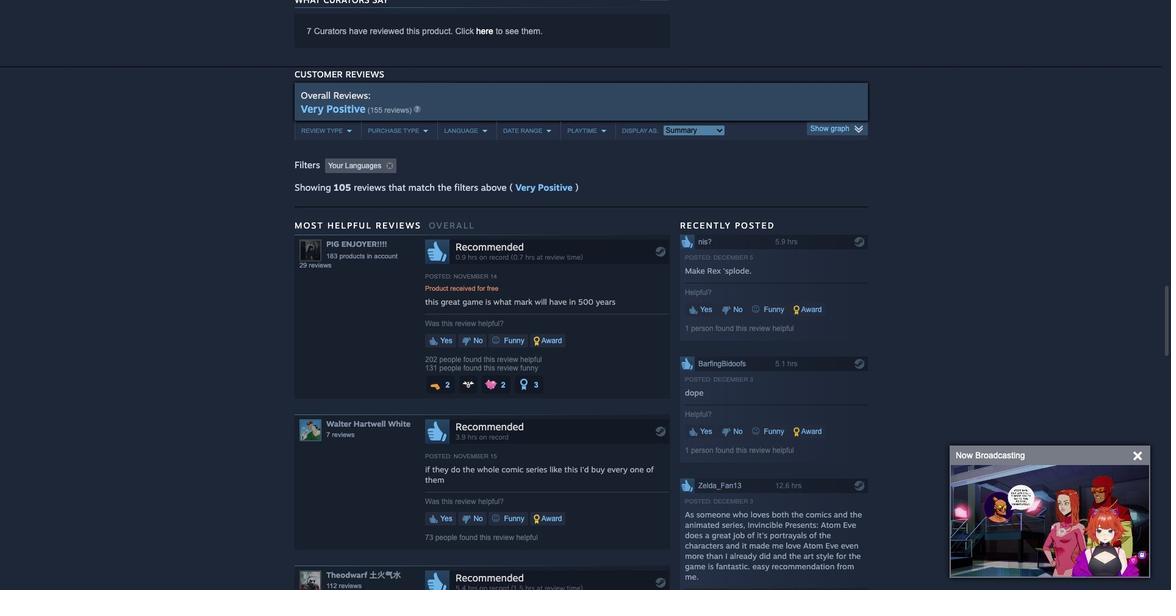 Task type: locate. For each thing, give the bounding box(es) containing it.
1 horizontal spatial for
[[836, 551, 846, 561]]

yes up 202 people found this review helpful 131 people found this review funny
[[439, 337, 452, 345]]

funny up "5.1"
[[762, 306, 784, 314]]

1 vertical spatial helpful?
[[685, 410, 712, 419]]

0 vertical spatial positive
[[326, 102, 366, 115]]

yes link for the no link corresponding to award link above funny funny link
[[425, 334, 456, 348]]

posted: inside posted: november 15 if they do the whole comic series like this i'd buy every one of them
[[425, 453, 452, 460]]

0 vertical spatial record
[[489, 253, 509, 262]]

great inside posted: november 14 product received for free this great game is what mark will have in 500 years
[[441, 297, 460, 307]]

have right curators
[[349, 26, 368, 36]]

was this review helpful?
[[425, 320, 504, 328], [425, 498, 504, 506]]

posted:
[[685, 254, 712, 261], [425, 273, 452, 280], [685, 376, 712, 383], [425, 453, 452, 460], [685, 498, 712, 505]]

14
[[490, 273, 497, 280]]

0 vertical spatial for
[[477, 285, 485, 292]]

1 recommended from the top
[[456, 241, 524, 253]]

(
[[509, 182, 513, 193]]

1 person found this review helpful
[[685, 324, 794, 333], [685, 446, 794, 455]]

2 type from the left
[[403, 127, 419, 134]]

yes down them
[[439, 515, 452, 523]]

in down enjoyer!!!!
[[367, 253, 372, 260]]

1 vertical spatial person
[[691, 446, 713, 455]]

game down the received
[[462, 297, 483, 307]]

languages
[[345, 162, 381, 170]]

december up 'splode.
[[713, 254, 748, 261]]

1 horizontal spatial game
[[685, 562, 706, 572]]

yes
[[698, 306, 712, 314], [439, 337, 452, 345], [698, 428, 712, 436], [439, 515, 452, 523]]

helpful? for dope
[[685, 410, 712, 419]]

record for recommended 3.9 hrs on record
[[489, 433, 509, 442]]

type for review type
[[327, 127, 343, 134]]

december inside posted: december 3 dope
[[713, 376, 748, 383]]

that
[[388, 182, 406, 193]]

1 horizontal spatial in
[[569, 297, 576, 307]]

recommended link
[[425, 571, 669, 590]]

reviews down "walter" at the left
[[332, 431, 355, 439]]

review inside the recommended 0.9 hrs on record            (0.7 hrs at review time)
[[545, 253, 565, 262]]

award link up 12.6 hrs
[[790, 425, 826, 439]]

1 horizontal spatial of
[[747, 531, 755, 540]]

0 horizontal spatial great
[[441, 297, 460, 307]]

posted: inside posted: december 3 dope
[[685, 376, 712, 383]]

3 recommended from the top
[[456, 572, 524, 584]]

on right 3.9
[[479, 433, 487, 442]]

eve up even
[[843, 520, 856, 530]]

hrs right 3.9
[[468, 433, 477, 442]]

people right 202
[[439, 356, 461, 364]]

1 type from the left
[[327, 127, 343, 134]]

reviewed
[[370, 26, 404, 36]]

positive
[[326, 102, 366, 115], [538, 182, 573, 193]]

funny up 73 people found this review helpful
[[502, 515, 524, 523]]

i'd
[[580, 465, 589, 475]]

have
[[349, 26, 368, 36], [549, 297, 567, 307]]

0 vertical spatial game
[[462, 297, 483, 307]]

1 horizontal spatial have
[[549, 297, 567, 307]]

2 2 from the left
[[501, 380, 506, 389]]

both
[[772, 510, 789, 520]]

barfingbidoofs
[[698, 360, 746, 368]]

183 products in account link
[[326, 253, 398, 260]]

funny link up 73 people found this review helpful
[[489, 512, 528, 526]]

mark
[[514, 297, 533, 307]]

funny up funny
[[502, 337, 524, 345]]

posted: up the dope
[[685, 376, 712, 383]]

posted: for product
[[425, 273, 452, 280]]

5.1
[[775, 360, 785, 368]]

on inside the recommended 0.9 hrs on record            (0.7 hrs at review time)
[[479, 253, 487, 262]]

yes down the dope
[[698, 428, 712, 436]]

0 vertical spatial helpful?
[[478, 320, 504, 328]]

record inside recommended 3.9 hrs on record
[[489, 433, 509, 442]]

3 inside posted: december 3 as someone who loves both the comics and the animated series, invincible presents: atom eve does a great job of it's portrayals of the characters and it made me love atom eve even more than i already did and the art style for the game is fantastic. easy recommendation from me.
[[750, 498, 753, 505]]

type down reviews)
[[403, 127, 419, 134]]

for up from
[[836, 551, 846, 561]]

0 horizontal spatial for
[[477, 285, 485, 292]]

for inside posted: december 3 as someone who loves both the comics and the animated series, invincible presents: atom eve does a great job of it's portrayals of the characters and it made me love atom eve even more than i already did and the art style for the game is fantastic. easy recommendation from me.
[[836, 551, 846, 561]]

game inside posted: december 3 as someone who loves both the comics and the animated series, invincible presents: atom eve does a great job of it's portrayals of the characters and it made me love atom eve even more than i already did and the art style for the game is fantastic. easy recommendation from me.
[[685, 562, 706, 572]]

1 vertical spatial was
[[425, 498, 440, 506]]

0 horizontal spatial of
[[646, 465, 654, 475]]

5.9
[[775, 238, 785, 246]]

1 down the dope
[[685, 446, 689, 455]]

0 horizontal spatial 7
[[307, 26, 312, 36]]

1 vertical spatial 1
[[685, 446, 689, 455]]

yes link down make
[[685, 303, 716, 317]]

reviews inside pig enjoyer!!!! 183 products in account 29 reviews
[[309, 262, 332, 269]]

is
[[485, 297, 491, 307], [708, 562, 714, 572]]

great right a
[[712, 531, 731, 540]]

very
[[301, 102, 324, 115], [515, 182, 536, 193]]

review
[[301, 127, 325, 134]]

overall reviews: very positive (155 reviews)
[[301, 90, 412, 115]]

record up '15'
[[489, 433, 509, 442]]

curators
[[314, 26, 347, 36]]

posted: up they
[[425, 453, 452, 460]]

2 was this review helpful? from the top
[[425, 498, 504, 506]]

on right 0.9
[[479, 253, 487, 262]]

1 horizontal spatial is
[[708, 562, 714, 572]]

no link down 'splode.
[[718, 303, 746, 317]]

0 vertical spatial overall
[[301, 90, 331, 101]]

0 horizontal spatial positive
[[326, 102, 366, 115]]

november inside posted: november 14 product received for free this great game is what mark will have in 500 years
[[454, 273, 489, 280]]

funny link up 202 people found this review helpful 131 people found this review funny
[[489, 334, 528, 348]]

posted: for as
[[685, 498, 712, 505]]

3.9
[[456, 433, 466, 442]]

funny link up 12.6
[[748, 425, 788, 439]]

was down them
[[425, 498, 440, 506]]

this
[[406, 26, 420, 36], [425, 297, 439, 307], [442, 320, 453, 328], [736, 324, 747, 333], [484, 356, 495, 364], [484, 364, 495, 373], [736, 446, 747, 455], [564, 465, 578, 475], [442, 498, 453, 506], [480, 534, 491, 542]]

0 horizontal spatial very
[[301, 102, 324, 115]]

0 vertical spatial november
[[454, 273, 489, 280]]

0 horizontal spatial in
[[367, 253, 372, 260]]

1 horizontal spatial very
[[515, 182, 536, 193]]

helpful down "mark"
[[520, 356, 542, 364]]

presents:
[[785, 520, 819, 530]]

of down presents:
[[809, 531, 817, 540]]

1 helpful? from the top
[[685, 289, 712, 297]]

0 horizontal spatial is
[[485, 297, 491, 307]]

2 1 from the top
[[685, 446, 689, 455]]

1 on from the top
[[479, 253, 487, 262]]

series
[[526, 465, 547, 475]]

2
[[445, 380, 450, 389], [501, 380, 506, 389]]

in inside posted: november 14 product received for free this great game is what mark will have in 500 years
[[569, 297, 576, 307]]

eve up style
[[825, 541, 839, 551]]

was this review helpful? down do
[[425, 498, 504, 506]]

0 vertical spatial and
[[834, 510, 848, 520]]

1 december from the top
[[713, 254, 748, 261]]

is down than
[[708, 562, 714, 572]]

november up do
[[454, 453, 489, 460]]

0 vertical spatial was
[[425, 320, 440, 328]]

0 vertical spatial have
[[349, 26, 368, 36]]

3 december from the top
[[713, 498, 748, 505]]

person for make
[[691, 324, 713, 333]]

posted: inside posted: december 3 as someone who loves both the comics and the animated series, invincible presents: atom eve does a great job of it's portrayals of the characters and it made me love atom eve even more than i already did and the art style for the game is fantastic. easy recommendation from me.
[[685, 498, 712, 505]]

white
[[388, 419, 411, 429]]

and down me
[[773, 551, 787, 561]]

2 person from the top
[[691, 446, 713, 455]]

1 vertical spatial eve
[[825, 541, 839, 551]]

1 vertical spatial have
[[549, 297, 567, 307]]

1 vertical spatial positive
[[538, 182, 573, 193]]

5.9 hrs
[[775, 238, 798, 246]]

0 horizontal spatial overall
[[301, 90, 331, 101]]

posted: for dope
[[685, 376, 712, 383]]

funny up 12.6
[[762, 428, 784, 436]]

helpful? for funny link corresponding to award link below like
[[478, 498, 504, 506]]

and left the "it"
[[726, 541, 740, 551]]

the down even
[[849, 551, 861, 561]]

recommended up 14
[[456, 241, 524, 253]]

award link down like
[[530, 512, 566, 526]]

0 vertical spatial person
[[691, 324, 713, 333]]

1 horizontal spatial 7
[[326, 431, 330, 439]]

1 horizontal spatial overall
[[429, 220, 475, 231]]

recommended inside the recommended 0.9 hrs on record            (0.7 hrs at review time)
[[456, 241, 524, 253]]

helpful? down what
[[478, 320, 504, 328]]

1 for dope
[[685, 446, 689, 455]]

5
[[750, 254, 753, 261]]

0 vertical spatial very
[[301, 102, 324, 115]]

2 november from the top
[[454, 453, 489, 460]]

funny link
[[748, 303, 788, 317], [489, 334, 528, 348], [748, 425, 788, 439], [489, 512, 528, 526]]

1 november from the top
[[454, 273, 489, 280]]

1 was from the top
[[425, 320, 440, 328]]

posted: up product at the left top of the page
[[425, 273, 452, 280]]

1 horizontal spatial eve
[[843, 520, 856, 530]]

for
[[477, 285, 485, 292], [836, 551, 846, 561]]

hrs left at
[[525, 253, 535, 262]]

is down free
[[485, 297, 491, 307]]

1 vertical spatial recommended
[[456, 421, 524, 433]]

people right 73
[[435, 534, 457, 542]]

2 vertical spatial and
[[773, 551, 787, 561]]

1 vertical spatial and
[[726, 541, 740, 551]]

3
[[750, 376, 753, 383], [534, 380, 538, 389], [750, 498, 753, 505]]

made
[[749, 541, 770, 551]]

november inside posted: november 15 if they do the whole comic series like this i'd buy every one of them
[[454, 453, 489, 460]]

1 vertical spatial game
[[685, 562, 706, 572]]

walter hartwell white image
[[300, 420, 321, 441]]

0 vertical spatial december
[[713, 254, 748, 261]]

found right 131
[[463, 364, 482, 373]]

people for 73
[[435, 534, 457, 542]]

0 vertical spatial 7
[[307, 26, 312, 36]]

december inside the 'posted: december 5 make rex 'splode.'
[[713, 254, 748, 261]]

at
[[537, 253, 543, 262]]

for left free
[[477, 285, 485, 292]]

posted: inside posted: november 14 product received for free this great game is what mark will have in 500 years
[[425, 273, 452, 280]]

0 vertical spatial is
[[485, 297, 491, 307]]

1 1 person found this review helpful from the top
[[685, 324, 794, 333]]

posted: up as
[[685, 498, 712, 505]]

1 horizontal spatial positive
[[538, 182, 573, 193]]

no up 73 people found this review helpful
[[472, 515, 483, 523]]

0 vertical spatial on
[[479, 253, 487, 262]]

show graph
[[810, 124, 849, 133]]

1 vertical spatial december
[[713, 376, 748, 383]]

december down barfingbidoofs
[[713, 376, 748, 383]]

7 left curators
[[307, 26, 312, 36]]

of inside posted: november 15 if they do the whole comic series like this i'd buy every one of them
[[646, 465, 654, 475]]

0 vertical spatial in
[[367, 253, 372, 260]]

helpful up recommended link
[[516, 534, 538, 542]]

1 vertical spatial overall
[[429, 220, 475, 231]]

reviews inside walter hartwell white 7 reviews
[[332, 431, 355, 439]]

no down posted: december 3 dope
[[731, 428, 743, 436]]

the
[[438, 182, 452, 193], [463, 465, 475, 475], [791, 510, 803, 520], [850, 510, 862, 520], [819, 531, 831, 540], [789, 551, 801, 561], [849, 551, 861, 561]]

1 horizontal spatial type
[[403, 127, 419, 134]]

customer
[[295, 69, 343, 79]]

game down more
[[685, 562, 706, 572]]

helpful up "5.1"
[[772, 324, 794, 333]]

1 person found this review helpful up barfingbidoofs
[[685, 324, 794, 333]]

0 vertical spatial 1 person found this review helpful
[[685, 324, 794, 333]]

record inside the recommended 0.9 hrs on record            (0.7 hrs at review time)
[[489, 253, 509, 262]]

7 down "walter" at the left
[[326, 431, 330, 439]]

no link
[[718, 303, 746, 317], [458, 334, 487, 348], [718, 425, 746, 439], [458, 512, 487, 526]]

overall down the customer at the top left of page
[[301, 90, 331, 101]]

3 for dope
[[750, 376, 753, 383]]

positive down reviews:
[[326, 102, 366, 115]]

if
[[425, 465, 430, 475]]

funny for funny link corresponding to award link below like
[[502, 515, 524, 523]]

posted: inside the 'posted: december 5 make rex 'splode.'
[[685, 254, 712, 261]]

1 was this review helpful? from the top
[[425, 320, 504, 328]]

reviews inside "theodwarf 土火气水 112 reviews"
[[339, 582, 362, 590]]

november
[[454, 273, 489, 280], [454, 453, 489, 460]]

was down product at the left top of the page
[[425, 320, 440, 328]]

2 vertical spatial december
[[713, 498, 748, 505]]

0 horizontal spatial eve
[[825, 541, 839, 551]]

0 horizontal spatial 2
[[445, 380, 450, 389]]

funny link for award link above 12.6 hrs
[[748, 425, 788, 439]]

0 horizontal spatial game
[[462, 297, 483, 307]]

0 vertical spatial helpful?
[[685, 289, 712, 297]]

very up review
[[301, 102, 324, 115]]

0 vertical spatial 1
[[685, 324, 689, 333]]

2 vertical spatial recommended
[[456, 572, 524, 584]]

love
[[786, 541, 801, 551]]

reviews down the theodwarf
[[339, 582, 362, 590]]

1 person found this review helpful for dope
[[685, 446, 794, 455]]

0 vertical spatial recommended
[[456, 241, 524, 253]]

1 vertical spatial helpful?
[[478, 498, 504, 506]]

positive left )
[[538, 182, 573, 193]]

date
[[503, 127, 519, 134]]

yes down rex
[[698, 306, 712, 314]]

posted: december 5 make rex 'splode.
[[685, 254, 753, 276]]

1 vertical spatial for
[[836, 551, 846, 561]]

1 down make
[[685, 324, 689, 333]]

1 vertical spatial 7
[[326, 431, 330, 439]]

hrs inside recommended 3.9 hrs on record
[[468, 433, 477, 442]]

0 horizontal spatial type
[[327, 127, 343, 134]]

1 horizontal spatial 2
[[501, 380, 506, 389]]

funny link down 'splode.
[[748, 303, 788, 317]]

reviews
[[345, 69, 384, 79], [354, 182, 386, 193], [309, 262, 332, 269], [332, 431, 355, 439], [339, 582, 362, 590]]

1 1 from the top
[[685, 324, 689, 333]]

1 vertical spatial november
[[454, 453, 489, 460]]

12.6
[[775, 482, 789, 490]]

november for do
[[454, 453, 489, 460]]

105
[[334, 182, 351, 193]]

1 vertical spatial in
[[569, 297, 576, 307]]

7
[[307, 26, 312, 36], [326, 431, 330, 439]]

0 vertical spatial great
[[441, 297, 460, 307]]

record for recommended 0.9 hrs on record            (0.7 hrs at review time)
[[489, 253, 509, 262]]

funny link for award link on top of 5.1 hrs
[[748, 303, 788, 317]]

1 vertical spatial great
[[712, 531, 731, 540]]

very right (
[[515, 182, 536, 193]]

recommended for recommended
[[456, 572, 524, 584]]

recommended up '15'
[[456, 421, 524, 433]]

1 vertical spatial on
[[479, 433, 487, 442]]

in inside pig enjoyer!!!! 183 products in account 29 reviews
[[367, 253, 372, 260]]

2 1 person found this review helpful from the top
[[685, 446, 794, 455]]

1 vertical spatial record
[[489, 433, 509, 442]]

3 inside posted: december 3 dope
[[750, 376, 753, 383]]

recommended down 73 people found this review helpful
[[456, 572, 524, 584]]

1 helpful? from the top
[[478, 320, 504, 328]]

game inside posted: november 14 product received for free this great game is what mark will have in 500 years
[[462, 297, 483, 307]]

posted: up make
[[685, 254, 712, 261]]

helpful up 12.6
[[772, 446, 794, 455]]

reviews)
[[384, 106, 412, 115]]

of left 'it's'
[[747, 531, 755, 540]]

1 vertical spatial 1 person found this review helpful
[[685, 446, 794, 455]]

helpful? down make
[[685, 289, 712, 297]]

your languages
[[328, 162, 381, 170]]

0 horizontal spatial have
[[349, 26, 368, 36]]

broadcasting
[[975, 451, 1025, 461]]

1 horizontal spatial great
[[712, 531, 731, 540]]

helpful? down the dope
[[685, 410, 712, 419]]

pig
[[326, 239, 339, 249]]

account
[[374, 253, 398, 260]]

in
[[367, 253, 372, 260], [569, 297, 576, 307]]

2 december from the top
[[713, 376, 748, 383]]

土火气水
[[369, 570, 401, 580]]

2 helpful? from the top
[[478, 498, 504, 506]]

2 helpful? from the top
[[685, 410, 712, 419]]

2 recommended from the top
[[456, 421, 524, 433]]

112 reviews link
[[326, 582, 362, 590]]

filters
[[295, 159, 320, 171]]

yes link up 73
[[425, 512, 456, 526]]

1 person from the top
[[691, 324, 713, 333]]

atom
[[821, 520, 841, 530], [803, 541, 823, 551]]

and
[[834, 510, 848, 520], [726, 541, 740, 551], [773, 551, 787, 561]]

someone
[[696, 510, 730, 520]]

your
[[328, 162, 343, 170]]

on inside recommended 3.9 hrs on record
[[479, 433, 487, 442]]

person up the zelda_fan13
[[691, 446, 713, 455]]

comic
[[502, 465, 524, 475]]

helpful? down whole at the left bottom
[[478, 498, 504, 506]]

rex
[[707, 266, 721, 276]]

yes for the no link for award link above 12.6 hrs's funny link
[[698, 428, 712, 436]]

7 reviews link
[[326, 431, 355, 439]]

atom down 'comics'
[[821, 520, 841, 530]]

2 on from the top
[[479, 433, 487, 442]]

0 horizontal spatial and
[[726, 541, 740, 551]]

above
[[481, 182, 507, 193]]

0 vertical spatial atom
[[821, 520, 841, 530]]

0 vertical spatial eve
[[843, 520, 856, 530]]

no link for award link above funny funny link
[[458, 334, 487, 348]]

0 vertical spatial was this review helpful?
[[425, 320, 504, 328]]

funny
[[762, 306, 784, 314], [502, 337, 524, 345], [762, 428, 784, 436], [502, 515, 524, 523]]

filters
[[454, 182, 478, 193]]

1 vertical spatial was this review helpful?
[[425, 498, 504, 506]]

was this review helpful? for award link above funny
[[425, 320, 504, 328]]

record left (0.7
[[489, 253, 509, 262]]

november up the received
[[454, 273, 489, 280]]

and right 'comics'
[[834, 510, 848, 520]]

atom up art
[[803, 541, 823, 551]]

buy
[[591, 465, 605, 475]]

of right one
[[646, 465, 654, 475]]

great down the received
[[441, 297, 460, 307]]

funny for award link above 12.6 hrs's funny link
[[762, 428, 784, 436]]

recommended for recommended 0.9 hrs on record            (0.7 hrs at review time)
[[456, 241, 524, 253]]

1 vertical spatial is
[[708, 562, 714, 572]]



Task type: vqa. For each thing, say whether or not it's contained in the screenshot.
WITH within "only the most skilled and experienced truck drivers are called to perform special transport jobs. are you up to the challenge? experience super-sized cargoes with length and width exceeding standard cargo regulations. drive through tight passages requiring millimeter-precision maneuvering!"
no



Task type: describe. For each thing, give the bounding box(es) containing it.
november for for
[[454, 273, 489, 280]]

29
[[299, 262, 307, 269]]

1 vertical spatial very
[[515, 182, 536, 193]]

than
[[706, 551, 723, 561]]

job
[[733, 531, 745, 540]]

purchase
[[368, 127, 402, 134]]

theodwarf 土火气水 image
[[300, 572, 321, 590]]

1 person found this review helpful for make rex 'splode.
[[685, 324, 794, 333]]

people for 202
[[439, 356, 461, 364]]

loves
[[751, 510, 770, 520]]

walter
[[326, 419, 352, 429]]

helpful inside 202 people found this review helpful 131 people found this review funny
[[520, 356, 542, 364]]

products
[[339, 253, 365, 260]]

yes link for the no link associated with award link on top of 5.1 hrs's funny link
[[685, 303, 716, 317]]

posted: november 15 if they do the whole comic series like this i'd buy every one of them
[[425, 453, 654, 485]]

hrs right 5.9
[[787, 238, 798, 246]]

recently
[[680, 220, 731, 231]]

animated
[[685, 520, 720, 530]]

very inside overall reviews: very positive (155 reviews)
[[301, 102, 324, 115]]

on for recommended 0.9 hrs on record            (0.7 hrs at review time)
[[479, 253, 487, 262]]

funny link for award link above funny
[[489, 334, 528, 348]]

free
[[487, 285, 499, 292]]

as
[[685, 510, 694, 520]]

(155
[[368, 106, 382, 115]]

them.
[[521, 26, 543, 36]]

great inside posted: december 3 as someone who loves both the comics and the animated series, invincible presents: atom eve does a great job of it's portrayals of the characters and it made me love atom eve even more than i already did and the art style for the game is fantastic. easy recommendation from me.
[[712, 531, 731, 540]]

nis?
[[698, 238, 712, 246]]

product.
[[422, 26, 453, 36]]

recommended 3.9 hrs on record
[[456, 421, 524, 442]]

1 horizontal spatial and
[[773, 551, 787, 561]]

date range
[[503, 127, 542, 134]]

found up barfingbidoofs
[[715, 324, 734, 333]]

the down love
[[789, 551, 801, 561]]

december for make rex 'splode.
[[713, 254, 748, 261]]

no link for award link above 12.6 hrs's funny link
[[718, 425, 746, 439]]

reviews up reviews:
[[345, 69, 384, 79]]

received
[[450, 285, 475, 292]]

this inside posted: november 14 product received for free this great game is what mark will have in 500 years
[[425, 297, 439, 307]]

yes for the no link associated with award link on top of 5.1 hrs's funny link
[[698, 306, 712, 314]]

people right 131
[[439, 364, 461, 373]]

them
[[425, 475, 444, 485]]

positive inside overall reviews: very positive (155 reviews)
[[326, 102, 366, 115]]

award link up funny
[[530, 334, 566, 348]]

now broadcasting
[[956, 451, 1025, 461]]

characters
[[685, 541, 724, 551]]

recommended 0.9 hrs on record            (0.7 hrs at review time)
[[456, 241, 583, 262]]

yes for the no link corresponding to award link above funny funny link
[[439, 337, 452, 345]]

hrs right "5.1"
[[787, 360, 798, 368]]

'splode.
[[723, 266, 752, 276]]

do
[[451, 465, 460, 475]]

does
[[685, 531, 703, 540]]

yes for the no link corresponding to funny link corresponding to award link below like
[[439, 515, 452, 523]]

type for purchase type
[[403, 127, 419, 134]]

art
[[803, 551, 814, 561]]

person for dope
[[691, 446, 713, 455]]

helpful? for award link above funny funny link
[[478, 320, 504, 328]]

as:
[[649, 127, 659, 134]]

years
[[596, 297, 616, 307]]

walter hartwell white link
[[326, 419, 411, 429]]

12.6 hrs
[[775, 482, 802, 490]]

product
[[425, 285, 448, 292]]

the left filters
[[438, 182, 452, 193]]

found up the zelda_fan13
[[715, 446, 734, 455]]

reviews
[[376, 220, 421, 231]]

it's
[[757, 531, 768, 540]]

dope
[[685, 388, 704, 398]]

yes link for the no link corresponding to funny link corresponding to award link below like
[[425, 512, 456, 526]]

december inside posted: december 3 as someone who loves both the comics and the animated series, invincible presents: atom eve does a great job of it's portrayals of the characters and it made me love atom eve even more than i already did and the art style for the game is fantastic. easy recommendation from me.
[[713, 498, 748, 505]]

invincible
[[748, 520, 783, 530]]

one
[[630, 465, 644, 475]]

display
[[622, 127, 647, 134]]

what
[[493, 297, 512, 307]]

reviews down languages
[[354, 182, 386, 193]]

range
[[521, 127, 542, 134]]

on for recommended 3.9 hrs on record
[[479, 433, 487, 442]]

award link up 5.1 hrs
[[790, 303, 826, 317]]

even
[[841, 541, 859, 551]]

a
[[705, 531, 709, 540]]

funny link for award link below like
[[489, 512, 528, 526]]

now broadcasting link
[[956, 450, 1025, 462]]

this inside posted: november 15 if they do the whole comic series like this i'd buy every one of them
[[564, 465, 578, 475]]

fantastic.
[[716, 562, 750, 572]]

found right 202
[[463, 356, 482, 364]]

0.9
[[456, 253, 466, 262]]

is inside posted: november 14 product received for free this great game is what mark will have in 500 years
[[485, 297, 491, 307]]

have inside posted: november 14 product received for free this great game is what mark will have in 500 years
[[549, 297, 567, 307]]

posted: november 14 product received for free this great game is what mark will have in 500 years
[[425, 273, 616, 307]]

showing
[[295, 182, 331, 193]]

112
[[326, 582, 337, 590]]

5.1 hrs
[[775, 360, 798, 368]]

graph
[[831, 124, 849, 133]]

2 horizontal spatial and
[[834, 510, 848, 520]]

recommended for recommended 3.9 hrs on record
[[456, 421, 524, 433]]

7 inside walter hartwell white 7 reviews
[[326, 431, 330, 439]]

3 for as
[[750, 498, 753, 505]]

found right 73
[[459, 534, 478, 542]]

1 vertical spatial atom
[[803, 541, 823, 551]]

me.
[[685, 572, 699, 582]]

yes link for the no link for award link above 12.6 hrs's funny link
[[685, 425, 716, 439]]

already
[[730, 551, 757, 561]]

is inside posted: december 3 as someone who loves both the comics and the animated series, invincible presents: atom eve does a great job of it's portrayals of the characters and it made me love atom eve even more than i already did and the art style for the game is fantastic. easy recommendation from me.
[[708, 562, 714, 572]]

was this review helpful? for award link below like
[[425, 498, 504, 506]]

december for dope
[[713, 376, 748, 383]]

posted: december 3 dope
[[685, 376, 753, 398]]

theodwarf
[[326, 570, 367, 580]]

show
[[810, 124, 829, 133]]

pig enjoyer!!!! image
[[300, 240, 321, 261]]

they
[[432, 465, 449, 475]]

500
[[578, 297, 594, 307]]

customer reviews
[[295, 69, 384, 79]]

2 was from the top
[[425, 498, 440, 506]]

pig enjoyer!!!! link
[[326, 239, 387, 249]]

more
[[685, 551, 704, 561]]

no link for funny link corresponding to award link below like
[[458, 512, 487, 526]]

the up presents:
[[791, 510, 803, 520]]

posted: for if
[[425, 453, 452, 460]]

every
[[607, 465, 628, 475]]

like
[[550, 465, 562, 475]]

did
[[759, 551, 771, 561]]

overall inside overall reviews: very positive (155 reviews)
[[301, 90, 331, 101]]

29 reviews link
[[299, 262, 332, 269]]

showing 105 reviews that match the filters above ( very positive )
[[295, 182, 579, 193]]

the up even
[[850, 510, 862, 520]]

enjoyer!!!!
[[341, 239, 387, 249]]

131
[[425, 364, 437, 373]]

the inside posted: november 15 if they do the whole comic series like this i'd buy every one of them
[[463, 465, 475, 475]]

easy
[[752, 562, 770, 572]]

funny
[[520, 364, 538, 373]]

here
[[476, 26, 493, 36]]

hartwell
[[354, 419, 386, 429]]

2 horizontal spatial of
[[809, 531, 817, 540]]

most helpful reviews overall
[[295, 220, 475, 231]]

i
[[725, 551, 728, 561]]

for inside posted: november 14 product received for free this great game is what mark will have in 500 years
[[477, 285, 485, 292]]

helpful
[[327, 220, 372, 231]]

funny for award link above funny funny link
[[502, 337, 524, 345]]

the up style
[[819, 531, 831, 540]]

73
[[425, 534, 433, 542]]

from
[[837, 562, 854, 572]]

1 for make rex 'splode.
[[685, 324, 689, 333]]

display as:
[[622, 127, 660, 134]]

no link for award link on top of 5.1 hrs's funny link
[[718, 303, 746, 317]]

hrs right 0.9
[[468, 253, 477, 262]]

style
[[816, 551, 834, 561]]

hrs right 12.6
[[792, 482, 802, 490]]

most
[[295, 220, 324, 231]]

1 2 from the left
[[445, 380, 450, 389]]

match
[[408, 182, 435, 193]]

no down 'splode.
[[731, 306, 743, 314]]

now
[[956, 451, 973, 461]]

whole
[[477, 465, 499, 475]]

posted: for make
[[685, 254, 712, 261]]

no up 202 people found this review helpful 131 people found this review funny
[[472, 337, 483, 345]]

funny for award link on top of 5.1 hrs's funny link
[[762, 306, 784, 314]]

helpful? for make
[[685, 289, 712, 297]]



